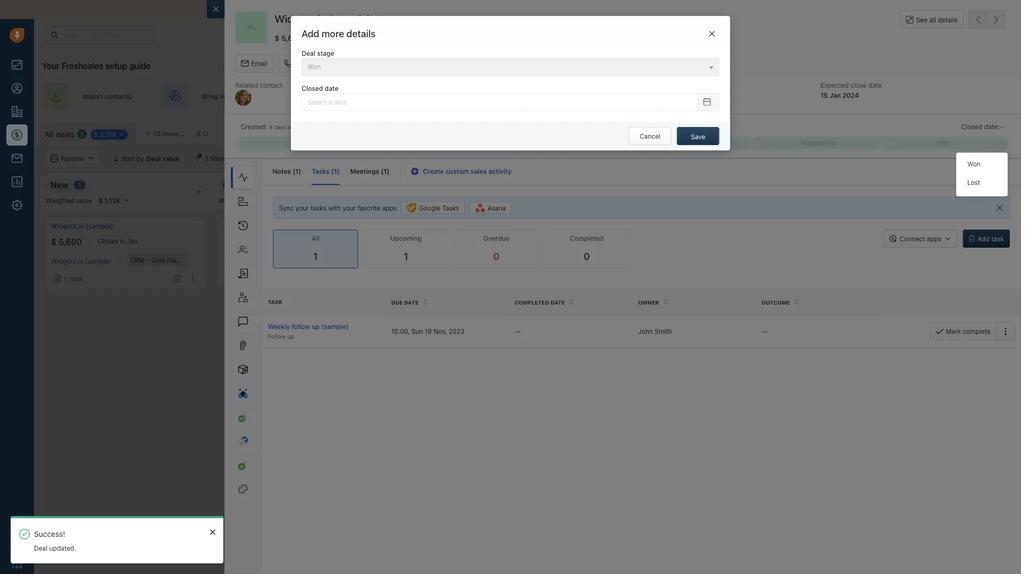 Task type: describe. For each thing, give the bounding box(es) containing it.
save button
[[677, 127, 720, 145]]

contacts
[[105, 93, 131, 100]]

import all your sales data link
[[571, 5, 661, 14]]

improve
[[328, 5, 356, 14]]

lost
[[968, 179, 980, 187]]

set up your sales pipeline link
[[717, 83, 855, 110]]

connect for connect your mailbox to improve deliverability and enable 2-way sync of email conversations. import all your sales data so you don't have to start from scratch.
[[240, 5, 270, 14]]

13
[[154, 130, 161, 137]]

mark complete
[[946, 328, 991, 335]]

closed for closed date
[[302, 85, 323, 92]]

days inside created: 9 days ago
[[274, 124, 286, 130]]

google
[[419, 204, 441, 212]]

forecasting
[[916, 155, 952, 162]]

add more details dialog
[[291, 16, 730, 151]]

date for due date
[[404, 299, 419, 306]]

15:00, sun 19 nov, 2023
[[391, 328, 465, 335]]

0 vertical spatial widgetz.io (sample) link
[[431, 91, 494, 99]]

deal stage
[[302, 50, 334, 57]]

scratch.
[[771, 5, 800, 14]]

note for $ 5,600
[[69, 275, 83, 283]]

1 inc from the top
[[243, 223, 252, 230]]

weekly follow up (sample) link
[[268, 322, 381, 332]]

2 horizontal spatial up
[[769, 93, 777, 100]]

email button
[[235, 55, 273, 73]]

create sales sequence
[[617, 93, 687, 100]]

completed for completed date
[[515, 299, 549, 306]]

your right sync
[[296, 204, 309, 212]]

1 horizontal spatial to
[[508, 93, 514, 100]]

sync your tasks with your favorite apps
[[279, 204, 397, 212]]

ends
[[757, 31, 771, 38]]

1 vertical spatial john smith
[[638, 328, 672, 335]]

phone image
[[12, 534, 22, 545]]

1 acme inc (sample) from the top
[[224, 223, 281, 230]]

1 note for $ 5,600
[[64, 275, 83, 283]]

owners
[[299, 155, 321, 162]]

import deals
[[902, 128, 941, 136]]

) for meetings ( 1 )
[[387, 168, 389, 175]]

set up your sales pipeline
[[757, 93, 836, 100]]

quotas and forecasting link
[[869, 149, 963, 168]]

data
[[644, 5, 659, 14]]

all for deals
[[45, 130, 54, 139]]

google tasks
[[419, 204, 459, 212]]

activity
[[489, 168, 512, 175]]

Select a date text field
[[302, 93, 698, 111]]

0 horizontal spatial up
[[287, 333, 294, 340]]

your for your freshsales setup guide
[[42, 61, 60, 71]]

route
[[470, 93, 488, 100]]

5,600 inside widgetz.io (sample) dialog
[[281, 34, 303, 42]]

ago
[[288, 124, 297, 130]]

pipeline
[[812, 93, 836, 100]]

import contacts
[[82, 93, 131, 100]]

nov
[[291, 237, 303, 245]]

1 note for $ 100
[[237, 273, 256, 280]]

( for meetings
[[381, 168, 384, 175]]

nov,
[[434, 328, 447, 335]]

0 vertical spatial import
[[571, 5, 594, 14]]

2 vertical spatial widgetz.io (sample) link
[[51, 257, 112, 265]]

1 vertical spatial john
[[638, 328, 653, 335]]

0 vertical spatial and
[[405, 5, 418, 14]]

sales left pipeline
[[794, 93, 810, 100]]

in for bring in website leads
[[220, 93, 225, 100]]

your right the set at the right top of the page
[[779, 93, 793, 100]]

sales inside widgetz.io (sample) dialog
[[471, 168, 487, 175]]

add inside button
[[984, 128, 996, 136]]

Search your CRM... text field
[[47, 26, 153, 44]]

filter
[[210, 155, 224, 162]]

closed date
[[302, 85, 339, 92]]

1 filter applied
[[205, 155, 249, 162]]

1 team from the left
[[373, 93, 389, 100]]

closes for $ 100
[[262, 237, 282, 245]]

1 inside 1 filter applied button
[[205, 155, 208, 162]]

(sample) inside 'weekly follow up (sample) follow up'
[[321, 323, 349, 331]]

mark
[[946, 328, 961, 335]]

way
[[453, 5, 467, 14]]

19
[[425, 328, 432, 335]]

completed date
[[515, 299, 565, 306]]

2 leads from the left
[[490, 93, 506, 100]]

email
[[497, 5, 515, 14]]

add inside button
[[978, 235, 990, 243]]

( for tasks
[[331, 168, 334, 175]]

committed
[[315, 35, 348, 42]]

100
[[231, 237, 246, 247]]

sync
[[279, 204, 294, 212]]

(sample) inside widgetz.io (sample) link
[[86, 223, 113, 230]]

created:
[[241, 123, 267, 130]]

connect for connect apps
[[900, 235, 925, 243]]

have
[[707, 5, 723, 14]]

cancel button
[[629, 127, 672, 145]]

bring in website leads
[[202, 93, 269, 100]]

applied
[[226, 155, 249, 162]]

$ for new
[[51, 237, 56, 247]]

import contacts link
[[42, 83, 151, 110]]

settings
[[851, 128, 877, 136]]

negotiation
[[723, 180, 770, 190]]

all inside 'button'
[[930, 16, 936, 23]]

date inside expected close date 15 jan 2024
[[869, 81, 882, 89]]

from
[[753, 5, 769, 14]]

notes ( 1 )
[[273, 168, 301, 175]]

freshworks switcher image
[[12, 558, 22, 569]]

) for tasks ( 1 )
[[337, 168, 340, 175]]

task
[[268, 299, 282, 305]]

date for closed date
[[325, 85, 339, 92]]

add more details
[[302, 28, 376, 39]]

asana button
[[470, 202, 512, 214]]

see
[[916, 16, 928, 23]]

save
[[691, 133, 706, 141]]

sales left data
[[624, 5, 642, 14]]

qualification
[[223, 180, 274, 190]]

sales left sequence
[[639, 93, 655, 100]]

don't
[[686, 5, 705, 14]]

mark complete button
[[930, 323, 996, 341]]

enable
[[420, 5, 443, 14]]

1 horizontal spatial won
[[968, 160, 981, 168]]

closed for closed date: --
[[961, 123, 983, 130]]

success!
[[34, 530, 65, 539]]

due date
[[391, 299, 419, 306]]

1 vertical spatial 5,600
[[59, 237, 82, 247]]

deal updated.
[[34, 545, 76, 552]]

0 horizontal spatial won
[[896, 180, 914, 190]]

call
[[295, 60, 306, 67]]

13 more...
[[154, 130, 184, 137]]

container_wx8msf4aqz5i3rn1 image inside 1 filter applied button
[[193, 155, 201, 162]]

create for create sales sequence
[[617, 93, 638, 100]]

upcoming
[[390, 235, 422, 242]]

2 horizontal spatial to
[[725, 5, 732, 14]]

container_wx8msf4aqz5i3rn1 image for add deal
[[612, 229, 619, 237]]

due
[[391, 299, 403, 306]]

stage
[[317, 50, 334, 57]]

closes in nov
[[262, 237, 303, 245]]

more
[[322, 28, 344, 39]]

$ 5,600 inside widgetz.io (sample) dialog
[[275, 34, 303, 42]]

weekly
[[268, 323, 290, 331]]

date for completed date
[[551, 299, 565, 306]]

add deal button
[[969, 123, 1016, 141]]

follow
[[292, 323, 310, 331]]

updated.
[[49, 545, 76, 552]]

details for see all details
[[938, 16, 958, 23]]



Task type: vqa. For each thing, say whether or not it's contained in the screenshot.
Explore plans
no



Task type: locate. For each thing, give the bounding box(es) containing it.
all up notes
[[274, 155, 282, 162]]

widgetz.io (sample) dialog
[[207, 0, 1021, 575]]

john smith up "cancel"
[[626, 91, 661, 99]]

0 vertical spatial create
[[617, 93, 638, 100]]

date inside add more details dialog
[[325, 85, 339, 92]]

0 vertical spatial acme inc (sample) link
[[224, 222, 281, 231]]

1 vertical spatial closed
[[961, 123, 983, 130]]

3
[[80, 131, 84, 138]]

1 horizontal spatial note
[[242, 273, 256, 280]]

0 horizontal spatial closed
[[302, 85, 323, 92]]

2 vertical spatial all
[[312, 235, 320, 242]]

products
[[309, 256, 336, 264]]

deal
[[998, 128, 1011, 136], [284, 155, 297, 162], [472, 229, 485, 237], [636, 229, 649, 237], [973, 229, 986, 237]]

your left mailbox
[[272, 5, 287, 14]]

1 vertical spatial tasks
[[442, 204, 459, 212]]

1 horizontal spatial and
[[903, 155, 914, 162]]

0 horizontal spatial apps
[[382, 204, 397, 212]]

5,600 up call button
[[281, 34, 303, 42]]

1 horizontal spatial all
[[274, 155, 282, 162]]

deal up call
[[302, 50, 315, 57]]

0 vertical spatial apps
[[382, 204, 397, 212]]

2 horizontal spatial import
[[902, 128, 922, 136]]

import deals group
[[888, 123, 964, 141]]

details right more
[[347, 28, 376, 39]]

$ 5,600 up call button
[[275, 34, 303, 42]]

all left 3
[[45, 130, 54, 139]]

1 horizontal spatial team
[[532, 93, 547, 100]]

jan down expected
[[830, 91, 841, 99]]

1 vertical spatial won
[[896, 180, 914, 190]]

0 vertical spatial deal
[[302, 50, 315, 57]]

deal inside add more details dialog
[[302, 50, 315, 57]]

create inside create sales sequence link
[[617, 93, 638, 100]]

9
[[269, 124, 272, 130]]

asana
[[488, 204, 506, 212]]

container_wx8msf4aqz5i3rn1 image for quotas and forecasting
[[869, 155, 876, 162]]

import right 'conversations.'
[[571, 5, 594, 14]]

0 vertical spatial completed
[[570, 235, 604, 242]]

0 horizontal spatial 5,600
[[59, 237, 82, 247]]

john down owner
[[638, 328, 653, 335]]

crm - gold plan monthly (sample)
[[130, 256, 234, 264]]

0 horizontal spatial all
[[596, 5, 604, 14]]

0 vertical spatial connect
[[240, 5, 270, 14]]

all for deal
[[274, 155, 282, 162]]

sequence
[[657, 93, 687, 100]]

and right quotas
[[903, 155, 914, 162]]

15:00,
[[391, 328, 410, 335]]

0
[[444, 181, 448, 189], [592, 181, 597, 189], [924, 181, 928, 189], [494, 251, 500, 262], [584, 251, 590, 262]]

plan
[[167, 256, 180, 264]]

acme up $ 100
[[224, 223, 241, 230]]

0 vertical spatial all
[[45, 130, 54, 139]]

)
[[299, 168, 301, 175], [337, 168, 340, 175], [387, 168, 389, 175]]

closed inside add more details dialog
[[302, 85, 323, 92]]

deals for import
[[924, 128, 941, 136]]

closed date: --
[[961, 123, 1005, 130]]

to right route
[[508, 93, 514, 100]]

see all details button
[[900, 11, 964, 29]]

acme down $ 100
[[224, 256, 241, 264]]

closes
[[98, 237, 118, 245], [262, 237, 282, 245]]

import inside button
[[902, 128, 922, 136]]

0 vertical spatial closed
[[302, 85, 323, 92]]

acme inc (sample)
[[224, 223, 281, 230], [224, 256, 280, 264]]

1 vertical spatial acme inc (sample)
[[224, 256, 280, 264]]

details for add more details
[[347, 28, 376, 39]]

container_wx8msf4aqz5i3rn1 image for 1
[[227, 273, 234, 280]]

sun
[[412, 328, 423, 335]]

0 horizontal spatial $
[[51, 237, 56, 247]]

closes for $ 5,600
[[98, 237, 118, 245]]

details inside dialog
[[347, 28, 376, 39]]

) right meetings
[[387, 168, 389, 175]]

0 vertical spatial acme inc (sample)
[[224, 223, 281, 230]]

$ inside widgetz.io (sample) dialog
[[275, 34, 280, 42]]

add
[[302, 28, 319, 39], [984, 128, 996, 136], [458, 229, 470, 237], [622, 229, 634, 237], [959, 229, 971, 237], [978, 235, 990, 243]]

1 vertical spatial all
[[930, 16, 936, 23]]

0 horizontal spatial tasks
[[312, 168, 330, 175]]

) for notes ( 1 )
[[299, 168, 301, 175]]

website
[[227, 93, 251, 100]]

your left trial
[[730, 31, 743, 38]]

1 horizontal spatial closes
[[262, 237, 282, 245]]

0 horizontal spatial $ 5,600
[[51, 237, 82, 247]]

team
[[373, 93, 389, 100], [532, 93, 547, 100]]

invite your team link
[[299, 83, 419, 110]]

with
[[328, 204, 341, 212]]

1 vertical spatial widgetz.io (sample) link
[[51, 222, 113, 231]]

0 horizontal spatial note
[[69, 275, 83, 283]]

closed down call
[[302, 85, 323, 92]]

deal down the success!
[[34, 545, 47, 552]]

0 horizontal spatial details
[[347, 28, 376, 39]]

3 ) from the left
[[387, 168, 389, 175]]

$
[[275, 34, 280, 42], [51, 237, 56, 247], [224, 237, 229, 247]]

( right notes
[[293, 168, 295, 175]]

apps right favorite at the top left of page
[[382, 204, 397, 212]]

1 -- from the left
[[515, 328, 521, 335]]

-- down outcome
[[762, 328, 768, 335]]

$ for qualification
[[224, 237, 229, 247]]

1 vertical spatial completed
[[515, 299, 549, 306]]

2 ) from the left
[[337, 168, 340, 175]]

jan up crm
[[127, 237, 138, 245]]

0 vertical spatial tasks
[[312, 168, 330, 175]]

your for your trial ends in 21 days
[[730, 31, 743, 38]]

container_wx8msf4aqz5i3rn1 image inside quotas and forecasting link
[[869, 155, 876, 162]]

your freshsales setup guide
[[42, 61, 151, 71]]

0 horizontal spatial deals
[[56, 130, 74, 139]]

0 for discovery
[[444, 181, 448, 189]]

(sample)
[[329, 13, 371, 25], [466, 91, 494, 99], [86, 223, 113, 230], [254, 223, 281, 230], [253, 256, 280, 264], [208, 256, 234, 264], [85, 257, 112, 265], [321, 323, 349, 331]]

2 horizontal spatial (
[[381, 168, 384, 175]]

create left sequence
[[617, 93, 638, 100]]

1 ) from the left
[[299, 168, 301, 175]]

import for import contacts
[[82, 93, 103, 100]]

acme inc (sample) down 100
[[224, 256, 280, 264]]

5,600 left closes in jan
[[59, 237, 82, 247]]

2 vertical spatial up
[[287, 333, 294, 340]]

0 horizontal spatial deal
[[34, 545, 47, 552]]

2 horizontal spatial $
[[275, 34, 280, 42]]

tasks down the owners
[[312, 168, 330, 175]]

tasks ( 1 )
[[312, 168, 340, 175]]

deals up forecasting
[[924, 128, 941, 136]]

all
[[596, 5, 604, 14], [930, 16, 936, 23]]

your left the freshsales
[[42, 61, 60, 71]]

1 vertical spatial all
[[274, 155, 282, 162]]

1 horizontal spatial $ 5,600
[[275, 34, 303, 42]]

1 horizontal spatial create
[[617, 93, 638, 100]]

expected close date 15 jan 2024
[[821, 81, 882, 99]]

widgetz.io
[[275, 13, 326, 25], [431, 91, 464, 99], [51, 223, 84, 230], [51, 257, 83, 265]]

trial
[[745, 31, 756, 38]]

0 horizontal spatial --
[[515, 328, 521, 335]]

cancel
[[640, 133, 661, 140]]

call button
[[279, 55, 311, 73]]

create
[[617, 93, 638, 100], [423, 168, 444, 175]]

0 for demo
[[592, 181, 597, 189]]

acme inc (sample) up 100
[[224, 223, 281, 230]]

2 ( from the left
[[331, 168, 334, 175]]

in for closes in jan
[[120, 237, 125, 245]]

1 horizontal spatial 1 note
[[237, 273, 256, 280]]

( right meetings
[[381, 168, 384, 175]]

guide
[[129, 61, 151, 71]]

closes in jan
[[98, 237, 138, 245]]

set
[[757, 93, 768, 100]]

1 horizontal spatial --
[[762, 328, 768, 335]]

1 filter applied button
[[186, 149, 256, 168]]

0 for won
[[924, 181, 928, 189]]

1 horizontal spatial jan
[[830, 91, 841, 99]]

0 horizontal spatial create
[[423, 168, 444, 175]]

0 horizontal spatial closes
[[98, 237, 118, 245]]

sales left 'activity'
[[471, 168, 487, 175]]

connect inside widgetz.io (sample) dialog
[[900, 235, 925, 243]]

0 horizontal spatial leads
[[253, 93, 269, 100]]

2 vertical spatial import
[[902, 128, 922, 136]]

connect
[[240, 5, 270, 14], [900, 235, 925, 243]]

weekly follow up (sample) follow up
[[268, 323, 349, 340]]

1 vertical spatial inc
[[243, 256, 252, 264]]

import up quotas and forecasting
[[902, 128, 922, 136]]

container_wx8msf4aqz5i3rn1 image inside settings "popup button"
[[841, 128, 849, 136]]

1 vertical spatial your
[[42, 61, 60, 71]]

0 vertical spatial days
[[787, 31, 800, 38]]

1 horizontal spatial days
[[787, 31, 800, 38]]

details right see
[[938, 16, 958, 23]]

google tasks button
[[401, 202, 465, 214]]

related contact
[[235, 81, 283, 89]]

0 horizontal spatial 1 note
[[64, 275, 83, 283]]

0 vertical spatial details
[[938, 16, 958, 23]]

inc down 100
[[243, 256, 252, 264]]

add deal inside button
[[984, 128, 1011, 136]]

1 leads from the left
[[253, 93, 269, 100]]

completed
[[570, 235, 604, 242], [515, 299, 549, 306]]

contact
[[260, 81, 283, 89]]

note for $ 100
[[242, 273, 256, 280]]

expected
[[821, 81, 849, 89]]

container_wx8msf4aqz5i3rn1 image
[[392, 92, 400, 101], [841, 128, 849, 136], [263, 155, 270, 162], [447, 229, 455, 237], [949, 229, 957, 237], [54, 275, 61, 283]]

1 horizontal spatial deals
[[924, 128, 941, 136]]

your right 'with'
[[343, 204, 356, 212]]

3 ( from the left
[[381, 168, 384, 175]]

0 vertical spatial won
[[968, 160, 981, 168]]

$ 5,600 left closes in jan
[[51, 237, 82, 247]]

bring
[[202, 93, 218, 100]]

to right mailbox
[[319, 5, 326, 14]]

0 vertical spatial smith
[[643, 91, 661, 99]]

1 acme inc (sample) link from the top
[[224, 222, 281, 231]]

0 vertical spatial 5,600
[[281, 34, 303, 42]]

1 horizontal spatial completed
[[570, 235, 604, 242]]

owner
[[638, 299, 659, 306]]

all right nov
[[312, 235, 320, 242]]

container_wx8msf4aqz5i3rn1 image
[[193, 155, 201, 162], [869, 155, 876, 162], [612, 229, 619, 237], [227, 273, 234, 280]]

won down quotas and forecasting
[[896, 180, 914, 190]]

all right see
[[930, 16, 936, 23]]

and left enable
[[405, 5, 418, 14]]

closed inside widgetz.io (sample) dialog
[[961, 123, 983, 130]]

container_wx8msf4aqz5i3rn1 image inside the invite your team link
[[392, 92, 400, 101]]

2 closes from the left
[[262, 237, 282, 245]]

your right route
[[516, 93, 530, 100]]

all deal owners
[[274, 155, 321, 162]]

up down follow
[[287, 333, 294, 340]]

all inside widgetz.io (sample) dialog
[[312, 235, 320, 242]]

in for closes in nov
[[284, 237, 289, 245]]

1 vertical spatial details
[[347, 28, 376, 39]]

0 horizontal spatial connect
[[240, 5, 270, 14]]

deals for all
[[56, 130, 74, 139]]

related
[[235, 81, 258, 89]]

add deal
[[984, 128, 1011, 136], [458, 229, 485, 237], [622, 229, 649, 237], [959, 229, 986, 237]]

2 acme inc (sample) link from the top
[[224, 256, 280, 264]]

0 vertical spatial john
[[626, 91, 641, 99]]

days right 21
[[787, 31, 800, 38]]

1 horizontal spatial apps
[[927, 235, 942, 243]]

0 horizontal spatial completed
[[515, 299, 549, 306]]

acme inc (sample) link down 100
[[224, 256, 280, 264]]

you
[[672, 5, 684, 14]]

quotas
[[879, 155, 901, 162]]

smith down owner
[[655, 328, 672, 335]]

1 horizontal spatial your
[[730, 31, 743, 38]]

import for import deals
[[902, 128, 922, 136]]

2 -- from the left
[[762, 328, 768, 335]]

1 vertical spatial days
[[274, 124, 286, 130]]

smith up cancel button
[[643, 91, 661, 99]]

gold
[[151, 256, 165, 264]]

task
[[992, 235, 1004, 243]]

import left the contacts
[[82, 93, 103, 100]]

leads down related contact
[[253, 93, 269, 100]]

tasks right google at left top
[[442, 204, 459, 212]]

1 vertical spatial smith
[[655, 328, 672, 335]]

0 horizontal spatial )
[[299, 168, 301, 175]]

deliverability
[[358, 5, 403, 14]]

0 vertical spatial john smith
[[626, 91, 661, 99]]

phone element
[[6, 529, 28, 550]]

days right 9
[[274, 124, 286, 130]]

1 ( from the left
[[293, 168, 295, 175]]

up right the set at the right top of the page
[[769, 93, 777, 100]]

to left start
[[725, 5, 732, 14]]

new
[[51, 180, 68, 190]]

all left data
[[596, 5, 604, 14]]

smith
[[643, 91, 661, 99], [655, 328, 672, 335]]

0 vertical spatial all
[[596, 5, 604, 14]]

inc up 100
[[243, 223, 252, 230]]

john left sequence
[[626, 91, 641, 99]]

demo
[[559, 180, 583, 190]]

create up "discovery"
[[423, 168, 444, 175]]

0 horizontal spatial (
[[293, 168, 295, 175]]

1 vertical spatial deal
[[34, 545, 47, 552]]

0 horizontal spatial team
[[373, 93, 389, 100]]

tasks
[[311, 204, 327, 212]]

) down all deal owners
[[299, 168, 301, 175]]

container_wx8msf4aqz5i3rn1 image inside all deal owners button
[[263, 155, 270, 162]]

1 closes from the left
[[98, 237, 118, 245]]

all deal owners button
[[256, 149, 328, 168]]

2 acme from the top
[[224, 256, 241, 264]]

mailbox
[[289, 5, 317, 14]]

1 vertical spatial up
[[312, 323, 320, 331]]

2 inc from the top
[[243, 256, 252, 264]]

1 horizontal spatial details
[[938, 16, 958, 23]]

close image
[[1005, 7, 1011, 12]]

o
[[203, 130, 208, 137]]

2 horizontal spatial )
[[387, 168, 389, 175]]

apps left add task button
[[927, 235, 942, 243]]

sales
[[624, 5, 642, 14], [639, 93, 655, 100], [794, 93, 810, 100], [471, 168, 487, 175]]

1 horizontal spatial )
[[337, 168, 340, 175]]

your right "invite"
[[358, 93, 372, 100]]

( left meetings
[[331, 168, 334, 175]]

Search field
[[964, 149, 1017, 168]]

in
[[773, 31, 778, 38], [220, 93, 225, 100], [120, 237, 125, 245], [284, 237, 289, 245]]

2 team from the left
[[532, 93, 547, 100]]

0 vertical spatial acme
[[224, 223, 241, 230]]

-- link
[[1000, 122, 1005, 131]]

close
[[851, 81, 867, 89]]

acme inc (sample) link up 100
[[224, 222, 281, 231]]

favorite
[[358, 204, 380, 212]]

up
[[769, 93, 777, 100], [312, 323, 320, 331], [287, 333, 294, 340]]

john smith down owner
[[638, 328, 672, 335]]

create for create custom sales activity
[[423, 168, 444, 175]]

1 acme from the top
[[224, 223, 241, 230]]

0 horizontal spatial import
[[82, 93, 103, 100]]

21
[[779, 31, 786, 38]]

-- down completed date
[[515, 328, 521, 335]]

create inside widgetz.io (sample) dialog
[[423, 168, 444, 175]]

more...
[[163, 130, 184, 137]]

closed left date: at the right of the page
[[961, 123, 983, 130]]

jan inside expected close date 15 jan 2024
[[830, 91, 841, 99]]

close image
[[210, 529, 215, 535]]

1 vertical spatial import
[[82, 93, 103, 100]]

1 horizontal spatial 5,600
[[281, 34, 303, 42]]

sync
[[469, 5, 486, 14]]

1 vertical spatial acme inc (sample) link
[[224, 256, 280, 264]]

deal for deal updated.
[[34, 545, 47, 552]]

date:
[[985, 123, 1000, 130]]

add inside dialog
[[302, 28, 319, 39]]

leads right route
[[490, 93, 506, 100]]

all deals link
[[45, 129, 74, 140]]

1 vertical spatial jan
[[127, 237, 138, 245]]

created: 9 days ago
[[241, 123, 297, 130]]

1 vertical spatial connect
[[900, 235, 925, 243]]

and
[[405, 5, 418, 14], [903, 155, 914, 162]]

0 horizontal spatial to
[[319, 5, 326, 14]]

1 horizontal spatial connect
[[900, 235, 925, 243]]

deal for deal stage
[[302, 50, 315, 57]]

completed for completed
[[570, 235, 604, 242]]

1 horizontal spatial up
[[312, 323, 320, 331]]

) left meetings
[[337, 168, 340, 175]]

invite your team
[[339, 93, 389, 100]]

( for notes
[[293, 168, 295, 175]]

acme
[[224, 223, 241, 230], [224, 256, 241, 264]]

0 vertical spatial jan
[[830, 91, 841, 99]]

create custom sales activity
[[423, 168, 512, 175]]

overdue
[[483, 235, 510, 242]]

all inside button
[[274, 155, 282, 162]]

details inside 'button'
[[938, 16, 958, 23]]

won up lost
[[968, 160, 981, 168]]

tasks inside button
[[442, 204, 459, 212]]

1 vertical spatial $ 5,600
[[51, 237, 82, 247]]

deals left 3
[[56, 130, 74, 139]]

your left data
[[606, 5, 622, 14]]

deals inside import deals button
[[924, 128, 941, 136]]

quotas and forecasting
[[879, 155, 952, 162]]

up right follow
[[312, 323, 320, 331]]

2 acme inc (sample) from the top
[[224, 256, 280, 264]]

2 horizontal spatial all
[[312, 235, 320, 242]]



